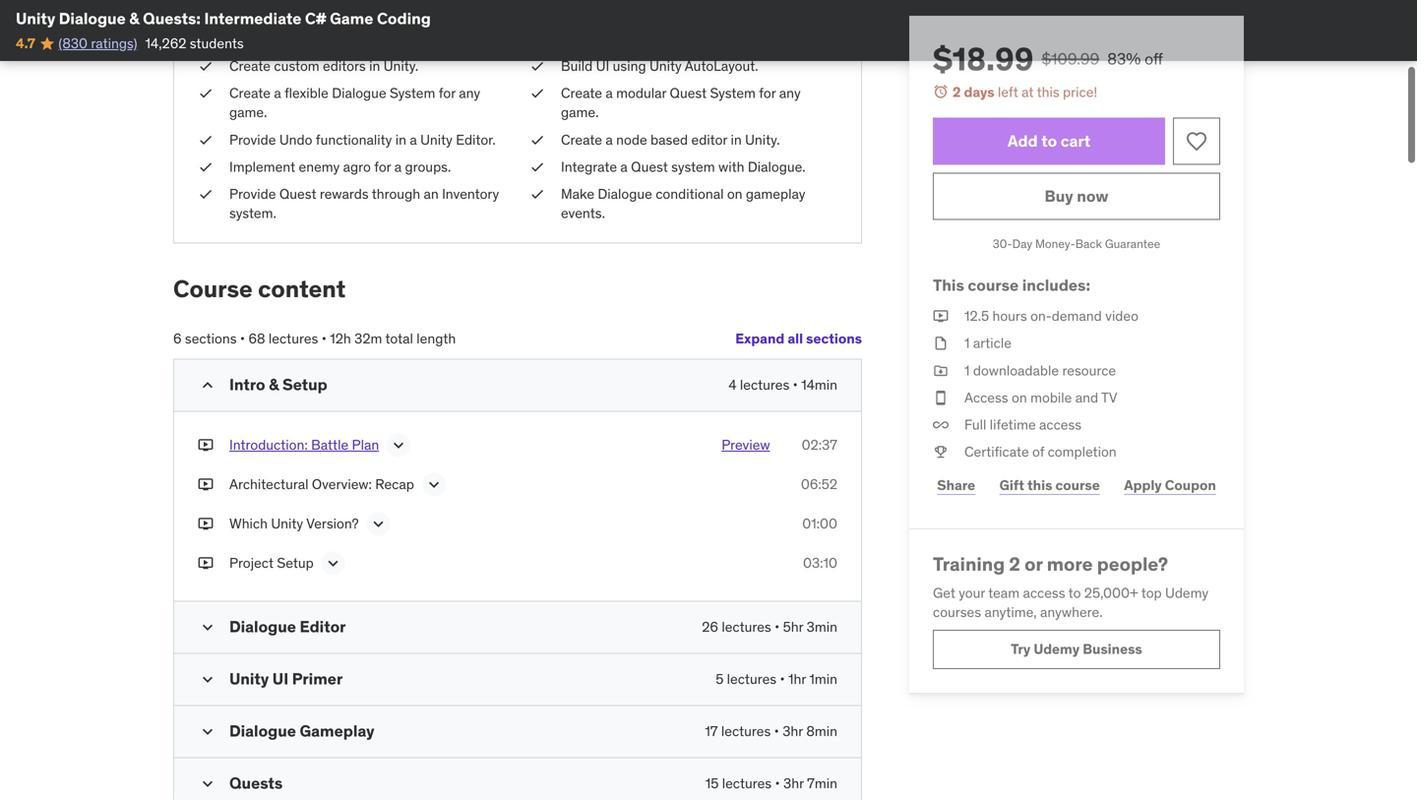 Task type: locate. For each thing, give the bounding box(es) containing it.
show lecture description image down recap
[[369, 514, 388, 534]]

• left 7min
[[775, 775, 780, 792]]

2 provide from the top
[[229, 185, 276, 203]]

$18.99
[[933, 39, 1034, 79]]

• left 8min
[[774, 723, 779, 740]]

show lecture description image
[[389, 436, 409, 455], [369, 514, 388, 534], [324, 554, 343, 573]]

68
[[249, 330, 265, 348]]

4.7
[[16, 34, 35, 52]]

• left 5hr
[[775, 618, 780, 636]]

game. up implement
[[229, 104, 267, 121]]

1 horizontal spatial in
[[395, 131, 407, 148]]

access on mobile and tv
[[965, 389, 1118, 406]]

1 vertical spatial access
[[1023, 584, 1066, 602]]

01:00
[[802, 515, 838, 533]]

using
[[613, 57, 646, 75]]

1 vertical spatial course
[[1056, 476, 1100, 494]]

provide up implement
[[229, 131, 276, 148]]

1 for 1 downloadable resource
[[965, 362, 970, 379]]

this right at
[[1037, 83, 1060, 101]]

course down completion
[[1056, 476, 1100, 494]]

1 vertical spatial ui
[[272, 669, 289, 689]]

lectures right 5
[[727, 670, 777, 688]]

to
[[1042, 131, 1057, 151], [1069, 584, 1081, 602]]

create for create a node based editor in unity.
[[561, 131, 602, 148]]

2 vertical spatial show lecture description image
[[324, 554, 343, 573]]

a inside 'create a modular quest system for any game.'
[[606, 84, 613, 102]]

dialogue editor
[[229, 617, 346, 637]]

small image up small image
[[198, 670, 218, 690]]

1 horizontal spatial show lecture description image
[[369, 514, 388, 534]]

create inside 'create a modular quest system for any game.'
[[561, 84, 602, 102]]

small image left dialogue editor
[[198, 618, 218, 637]]

agro
[[343, 158, 371, 176]]

in right the "editor"
[[731, 131, 742, 148]]

on down downloadable
[[1012, 389, 1027, 406]]

xsmall image left introduction:
[[198, 436, 214, 455]]

2 right the alarm image
[[953, 83, 961, 101]]

expand
[[735, 330, 785, 348]]

course up 12.5
[[968, 275, 1019, 295]]

for up groups.
[[439, 84, 456, 102]]

0 horizontal spatial any
[[459, 84, 480, 102]]

2 horizontal spatial for
[[759, 84, 776, 102]]

0 horizontal spatial show lecture description image
[[324, 554, 343, 573]]

1 vertical spatial to
[[1069, 584, 1081, 602]]

xsmall image for certificate
[[933, 443, 949, 462]]

guarantee
[[1105, 236, 1161, 252]]

xsmall image up course
[[198, 185, 214, 204]]

editor
[[691, 131, 728, 148]]

intro & setup
[[229, 375, 328, 395]]

1 vertical spatial on
[[1012, 389, 1027, 406]]

now
[[1077, 186, 1109, 206]]

sections right 6
[[185, 330, 237, 348]]

editor
[[300, 617, 346, 637]]

xsmall image left build
[[530, 57, 545, 76]]

17
[[705, 723, 718, 740]]

xsmall image for integrate
[[530, 157, 545, 177]]

system for dialogue
[[390, 84, 435, 102]]

2 small image from the top
[[198, 618, 218, 637]]

1 vertical spatial this
[[1028, 476, 1053, 494]]

plan
[[352, 436, 379, 454]]

0 vertical spatial 3hr
[[783, 723, 803, 740]]

2 horizontal spatial show lecture description image
[[389, 436, 409, 455]]

0 horizontal spatial course
[[968, 275, 1019, 295]]

25,000+
[[1085, 584, 1139, 602]]

create
[[229, 57, 271, 75], [229, 84, 271, 102], [561, 84, 602, 102], [561, 131, 602, 148]]

1 horizontal spatial udemy
[[1165, 584, 1209, 602]]

1 1 from the top
[[965, 334, 970, 352]]

• left 68 on the left of the page
[[240, 330, 245, 348]]

xsmall image left architectural
[[198, 475, 214, 494]]

2 vertical spatial quest
[[279, 185, 316, 203]]

create a modular quest system for any game.
[[561, 84, 801, 121]]

unity
[[16, 8, 55, 29], [650, 57, 682, 75], [420, 131, 453, 148], [271, 515, 303, 533], [229, 669, 269, 689]]

a up the "through"
[[394, 158, 402, 176]]

for right 'agro'
[[374, 158, 391, 176]]

0 vertical spatial unity.
[[384, 57, 419, 75]]

gameplay
[[746, 185, 806, 203]]

for inside 'create a modular quest system for any game.'
[[759, 84, 776, 102]]

this
[[1037, 83, 1060, 101], [1028, 476, 1053, 494]]

0 vertical spatial to
[[1042, 131, 1057, 151]]

0 vertical spatial this
[[1037, 83, 1060, 101]]

in up groups.
[[395, 131, 407, 148]]

introduction: battle plan button
[[229, 436, 379, 459]]

0 horizontal spatial on
[[727, 185, 743, 203]]

xsmall image for create
[[198, 84, 214, 103]]

xsmall image up share
[[933, 443, 949, 462]]

2 any from the left
[[779, 84, 801, 102]]

sections right all
[[806, 330, 862, 348]]

0 horizontal spatial quest
[[279, 185, 316, 203]]

0 vertical spatial ui
[[596, 57, 610, 75]]

1 vertical spatial &
[[269, 375, 279, 395]]

courses
[[933, 603, 981, 621]]

xsmall image for create a node based editor in unity.
[[530, 130, 545, 150]]

1 horizontal spatial for
[[439, 84, 456, 102]]

3 small image from the top
[[198, 670, 218, 690]]

provide quest rewards through an inventory system.
[[229, 185, 499, 222]]

• for dialogue editor
[[775, 618, 780, 636]]

dialogue inside make dialogue conditional on gameplay events.
[[598, 185, 652, 203]]

lectures for ui
[[727, 670, 777, 688]]

0 vertical spatial 2
[[953, 83, 961, 101]]

lectures right 4
[[740, 376, 790, 394]]

0 vertical spatial 1
[[965, 334, 970, 352]]

more
[[1047, 552, 1093, 576]]

course
[[968, 275, 1019, 295], [1056, 476, 1100, 494]]

1 horizontal spatial quest
[[631, 158, 668, 176]]

1 vertical spatial 3hr
[[784, 775, 804, 792]]

quest down build ui using unity autolayout.
[[670, 84, 707, 102]]

1hr
[[788, 670, 806, 688]]

1min
[[810, 670, 838, 688]]

off
[[1145, 49, 1163, 69]]

1 horizontal spatial 2
[[1009, 552, 1021, 576]]

ui left primer
[[272, 669, 289, 689]]

lectures for &
[[740, 376, 790, 394]]

create custom editors in unity.
[[229, 57, 419, 75]]

on down the with
[[727, 185, 743, 203]]

quest down node
[[631, 158, 668, 176]]

5hr
[[783, 618, 804, 636]]

xsmall image for provide undo functionality in a unity editor.
[[198, 130, 214, 150]]

1 left article
[[965, 334, 970, 352]]

26
[[702, 618, 719, 636]]

system.
[[229, 204, 276, 222]]

create inside the create a flexible dialogue system for any game.
[[229, 84, 271, 102]]

• left the 14min
[[793, 376, 798, 394]]

1 small image from the top
[[198, 376, 218, 395]]

create up integrate
[[561, 131, 602, 148]]

& up ratings)
[[129, 8, 139, 29]]

show lecture description image for which unity version?
[[369, 514, 388, 534]]

2 horizontal spatial quest
[[670, 84, 707, 102]]

0 vertical spatial udemy
[[1165, 584, 1209, 602]]

team
[[988, 584, 1020, 602]]

ui
[[596, 57, 610, 75], [272, 669, 289, 689]]

5
[[716, 670, 724, 688]]

1 horizontal spatial sections
[[806, 330, 862, 348]]

udemy right top on the right of the page
[[1165, 584, 1209, 602]]

any up editor.
[[459, 84, 480, 102]]

game. for create a flexible dialogue system for any game.
[[229, 104, 267, 121]]

game. inside 'create a modular quest system for any game.'
[[561, 104, 599, 121]]

1 up access
[[965, 362, 970, 379]]

1 any from the left
[[459, 84, 480, 102]]

create left flexible
[[229, 84, 271, 102]]

xsmall image left access
[[933, 388, 949, 407]]

alarm image
[[933, 84, 949, 99]]

dialogue down editors
[[332, 84, 386, 102]]

a down node
[[621, 158, 628, 176]]

0 horizontal spatial game.
[[229, 104, 267, 121]]

ratings)
[[91, 34, 137, 52]]

create down build
[[561, 84, 602, 102]]

17 lectures • 3hr 8min
[[705, 723, 838, 740]]

(830
[[58, 34, 88, 52]]

0 horizontal spatial to
[[1042, 131, 1057, 151]]

apply coupon button
[[1120, 466, 1221, 505]]

0 vertical spatial access
[[1039, 416, 1082, 434]]

unity right which
[[271, 515, 303, 533]]

1 provide from the top
[[229, 131, 276, 148]]

1 horizontal spatial any
[[779, 84, 801, 102]]

you'll
[[263, 8, 323, 37]]

xsmall image left the full
[[933, 415, 949, 435]]

system inside 'create a modular quest system for any game.'
[[710, 84, 756, 102]]

xsmall image for build
[[530, 57, 545, 76]]

small image left intro
[[198, 376, 218, 395]]

1 horizontal spatial to
[[1069, 584, 1081, 602]]

for inside the create a flexible dialogue system for any game.
[[439, 84, 456, 102]]

xsmall image left implement
[[198, 157, 214, 177]]

xsmall image for implement
[[198, 157, 214, 177]]

dialogue
[[59, 8, 126, 29], [332, 84, 386, 102], [598, 185, 652, 203], [229, 617, 296, 637], [229, 721, 296, 741]]

access inside training 2 or more people? get your team access to 25,000+ top udemy courses anytime, anywhere.
[[1023, 584, 1066, 602]]

1 vertical spatial udemy
[[1034, 641, 1080, 658]]

2 game. from the left
[[561, 104, 599, 121]]

dialogue inside the create a flexible dialogue system for any game.
[[332, 84, 386, 102]]

1 horizontal spatial game.
[[561, 104, 599, 121]]

unity. up dialogue.
[[745, 131, 780, 148]]

and
[[1076, 389, 1099, 406]]

wishlist image
[[1185, 130, 1209, 153]]

0 horizontal spatial system
[[390, 84, 435, 102]]

3hr left 7min
[[784, 775, 804, 792]]

provide inside provide quest rewards through an inventory system.
[[229, 185, 276, 203]]

show lecture description image right the plan
[[389, 436, 409, 455]]

game. down build
[[561, 104, 599, 121]]

this
[[933, 275, 965, 295]]

1
[[965, 334, 970, 352], [965, 362, 970, 379]]

& right intro
[[269, 375, 279, 395]]

on inside make dialogue conditional on gameplay events.
[[727, 185, 743, 203]]

unity. down coding
[[384, 57, 419, 75]]

dialogue gameplay
[[229, 721, 375, 741]]

12.5 hours on-demand video
[[965, 307, 1139, 325]]

in for a
[[395, 131, 407, 148]]

price!
[[1063, 83, 1098, 101]]

1 vertical spatial show lecture description image
[[369, 514, 388, 534]]

make dialogue conditional on gameplay events.
[[561, 185, 806, 222]]

enemy
[[299, 158, 340, 176]]

2 1 from the top
[[965, 362, 970, 379]]

sections
[[806, 330, 862, 348], [185, 330, 237, 348]]

system inside the create a flexible dialogue system for any game.
[[390, 84, 435, 102]]

a for create a node based editor in unity.
[[606, 131, 613, 148]]

2 left or at the bottom right
[[1009, 552, 1021, 576]]

system
[[390, 84, 435, 102], [710, 84, 756, 102]]

system down autolayout.
[[710, 84, 756, 102]]

xsmall image for create custom editors in unity.
[[198, 57, 214, 76]]

udemy right try
[[1034, 641, 1080, 658]]

create for create custom editors in unity.
[[229, 57, 271, 75]]

1 downloadable resource
[[965, 362, 1116, 379]]

xsmall image
[[198, 57, 214, 76], [530, 84, 545, 103], [198, 130, 214, 150], [530, 130, 545, 150], [530, 185, 545, 204], [933, 307, 949, 326], [933, 334, 949, 353], [933, 361, 949, 380], [198, 514, 214, 534]]

quest down enemy
[[279, 185, 316, 203]]

gameplay
[[300, 721, 375, 741]]

1 vertical spatial 1
[[965, 362, 970, 379]]

2 system from the left
[[710, 84, 756, 102]]

what
[[198, 8, 258, 37]]

try udemy business
[[1011, 641, 1143, 658]]

small image left quests
[[198, 774, 218, 794]]

lectures right 17
[[721, 723, 771, 740]]

xsmall image down students on the left top of page
[[198, 84, 214, 103]]

ui right build
[[596, 57, 610, 75]]

tv
[[1101, 389, 1118, 406]]

any inside the create a flexible dialogue system for any game.
[[459, 84, 480, 102]]

• left 1hr at the bottom right of the page
[[780, 670, 785, 688]]

game
[[330, 8, 373, 29]]

node
[[616, 131, 647, 148]]

1 horizontal spatial unity.
[[745, 131, 780, 148]]

provide for provide undo functionality in a unity editor.
[[229, 131, 276, 148]]

lectures right the 26
[[722, 618, 771, 636]]

any for create a modular quest system for any game.
[[779, 84, 801, 102]]

mobile
[[1031, 389, 1072, 406]]

battle
[[311, 436, 349, 454]]

4 small image from the top
[[198, 774, 218, 794]]

1 horizontal spatial ui
[[596, 57, 610, 75]]

access down "mobile"
[[1039, 416, 1082, 434]]

a for create a modular quest system for any game.
[[606, 84, 613, 102]]

0 vertical spatial provide
[[229, 131, 276, 148]]

0 vertical spatial course
[[968, 275, 1019, 295]]

show lecture description image down version? on the bottom of page
[[324, 554, 343, 573]]

intro
[[229, 375, 265, 395]]

to up anywhere.
[[1069, 584, 1081, 602]]

• for intro & setup
[[793, 376, 798, 394]]

sections inside dropdown button
[[806, 330, 862, 348]]

0 vertical spatial quest
[[670, 84, 707, 102]]

full
[[965, 416, 987, 434]]

xsmall image left integrate
[[530, 157, 545, 177]]

project
[[229, 554, 274, 572]]

1 horizontal spatial &
[[269, 375, 279, 395]]

this right 'gift'
[[1028, 476, 1053, 494]]

access
[[965, 389, 1009, 406]]

provide up system. at left top
[[229, 185, 276, 203]]

to left cart
[[1042, 131, 1057, 151]]

1 horizontal spatial on
[[1012, 389, 1027, 406]]

12h 32m
[[330, 330, 382, 348]]

$109.99
[[1042, 49, 1100, 69]]

in
[[369, 57, 380, 75], [395, 131, 407, 148], [731, 131, 742, 148]]

create down students on the left top of page
[[229, 57, 271, 75]]

1 vertical spatial provide
[[229, 185, 276, 203]]

a left modular at the top of the page
[[606, 84, 613, 102]]

1 system from the left
[[390, 84, 435, 102]]

0 horizontal spatial &
[[129, 8, 139, 29]]

a left node
[[606, 131, 613, 148]]

at
[[1022, 83, 1034, 101]]

1 sections from the left
[[806, 330, 862, 348]]

on
[[727, 185, 743, 203], [1012, 389, 1027, 406]]

a
[[274, 84, 281, 102], [606, 84, 613, 102], [410, 131, 417, 148], [606, 131, 613, 148], [394, 158, 402, 176], [621, 158, 628, 176]]

0 horizontal spatial 2
[[953, 83, 961, 101]]

a inside the create a flexible dialogue system for any game.
[[274, 84, 281, 102]]

architectural
[[229, 475, 309, 493]]

0 horizontal spatial unity.
[[384, 57, 419, 75]]

access down or at the bottom right
[[1023, 584, 1066, 602]]

any up dialogue.
[[779, 84, 801, 102]]

xsmall image
[[530, 57, 545, 76], [198, 84, 214, 103], [198, 157, 214, 177], [530, 157, 545, 177], [198, 185, 214, 204], [933, 388, 949, 407], [933, 415, 949, 435], [198, 436, 214, 455], [933, 443, 949, 462], [198, 475, 214, 494], [198, 554, 214, 573]]

0 vertical spatial on
[[727, 185, 743, 203]]

0 horizontal spatial in
[[369, 57, 380, 75]]

1 horizontal spatial course
[[1056, 476, 1100, 494]]

1 game. from the left
[[229, 104, 267, 121]]

0 horizontal spatial ui
[[272, 669, 289, 689]]

rewards
[[320, 185, 369, 203]]

gift
[[1000, 476, 1025, 494]]

small image
[[198, 376, 218, 395], [198, 618, 218, 637], [198, 670, 218, 690], [198, 774, 218, 794]]

game. inside the create a flexible dialogue system for any game.
[[229, 104, 267, 121]]

3hr left 8min
[[783, 723, 803, 740]]

0 horizontal spatial sections
[[185, 330, 237, 348]]

a left flexible
[[274, 84, 281, 102]]

any inside 'create a modular quest system for any game.'
[[779, 84, 801, 102]]

1 vertical spatial 2
[[1009, 552, 1021, 576]]

gift this course
[[1000, 476, 1100, 494]]

in right editors
[[369, 57, 380, 75]]

3min
[[807, 618, 838, 636]]

1 vertical spatial quest
[[631, 158, 668, 176]]

system up provide undo functionality in a unity editor.
[[390, 84, 435, 102]]

dialogue down integrate
[[598, 185, 652, 203]]

1 horizontal spatial system
[[710, 84, 756, 102]]

setup down which unity version?
[[277, 554, 314, 572]]

add to cart button
[[933, 118, 1165, 165]]

for up dialogue.
[[759, 84, 776, 102]]

setup down 6 sections • 68 lectures • 12h 32m total length
[[282, 375, 328, 395]]



Task type: vqa. For each thing, say whether or not it's contained in the screenshot.


Task type: describe. For each thing, give the bounding box(es) containing it.
a up groups.
[[410, 131, 417, 148]]

a for create a flexible dialogue system for any game.
[[274, 84, 281, 102]]

c#
[[305, 8, 326, 29]]

lectures right 68 on the left of the page
[[269, 330, 318, 348]]

implement enemy agro for a groups.
[[229, 158, 451, 176]]

recap
[[375, 475, 414, 493]]

$18.99 $109.99 83% off
[[933, 39, 1163, 79]]

xsmall image for 1 article
[[933, 334, 949, 353]]

in for unity.
[[369, 57, 380, 75]]

0 vertical spatial &
[[129, 8, 139, 29]]

apply coupon
[[1124, 476, 1216, 494]]

introduction:
[[229, 436, 308, 454]]

xsmall image for create a modular quest system for any game.
[[530, 84, 545, 103]]

ui for build
[[596, 57, 610, 75]]

unity up 4.7 at the top
[[16, 8, 55, 29]]

(830 ratings)
[[58, 34, 137, 52]]

unity dialogue & quests: intermediate c# game coding
[[16, 8, 431, 29]]

an
[[424, 185, 439, 203]]

conditional
[[656, 185, 724, 203]]

game. for create a modular quest system for any game.
[[561, 104, 599, 121]]

back
[[1076, 236, 1102, 252]]

udemy inside training 2 or more people? get your team access to 25,000+ top udemy courses anytime, anywhere.
[[1165, 584, 1209, 602]]

or
[[1025, 552, 1043, 576]]

unity right using
[[650, 57, 682, 75]]

architectural overview: recap
[[229, 475, 414, 493]]

small image for dialogue
[[198, 618, 218, 637]]

26 lectures • 5hr 3min
[[702, 618, 838, 636]]

certificate of completion
[[965, 443, 1117, 461]]

xsmall image for 12.5 hours on-demand video
[[933, 307, 949, 326]]

quest inside provide quest rewards through an inventory system.
[[279, 185, 316, 203]]

quests:
[[143, 8, 201, 29]]

create a flexible dialogue system for any game.
[[229, 84, 480, 121]]

dialogue up quests
[[229, 721, 296, 741]]

lectures right 15
[[722, 775, 772, 792]]

anytime,
[[985, 603, 1037, 621]]

8min
[[806, 723, 838, 740]]

to inside training 2 or more people? get your team access to 25,000+ top udemy courses anytime, anywhere.
[[1069, 584, 1081, 602]]

apply
[[1124, 476, 1162, 494]]

14,262 students
[[145, 34, 244, 52]]

6
[[173, 330, 182, 348]]

course content
[[173, 274, 346, 304]]

article
[[973, 334, 1012, 352]]

provide for provide quest rewards through an inventory system.
[[229, 185, 276, 203]]

xsmall image left project
[[198, 554, 214, 573]]

share
[[937, 476, 976, 494]]

expand all sections
[[735, 330, 862, 348]]

dialogue up the unity ui primer
[[229, 617, 296, 637]]

15 lectures • 3hr 7min
[[706, 775, 838, 792]]

add to cart
[[1008, 131, 1091, 151]]

small image for unity
[[198, 670, 218, 690]]

get
[[933, 584, 956, 602]]

show lecture description image for project setup
[[324, 554, 343, 573]]

add
[[1008, 131, 1038, 151]]

training
[[933, 552, 1005, 576]]

overview:
[[312, 475, 372, 493]]

a for integrate a quest system with dialogue.
[[621, 158, 628, 176]]

integrate
[[561, 158, 617, 176]]

lectures for editor
[[722, 618, 771, 636]]

0 vertical spatial setup
[[282, 375, 328, 395]]

modular
[[616, 84, 667, 102]]

editors
[[323, 57, 366, 75]]

xsmall image for 1 downloadable resource
[[933, 361, 949, 380]]

try
[[1011, 641, 1031, 658]]

unity up groups.
[[420, 131, 453, 148]]

total
[[385, 330, 413, 348]]

system for quest
[[710, 84, 756, 102]]

3hr for quests
[[784, 775, 804, 792]]

your
[[959, 584, 985, 602]]

try udemy business link
[[933, 630, 1221, 669]]

• left 12h 32m
[[322, 330, 327, 348]]

based
[[651, 131, 688, 148]]

• for unity ui primer
[[780, 670, 785, 688]]

for for create a flexible dialogue system for any game.
[[439, 84, 456, 102]]

xsmall image for access
[[933, 388, 949, 407]]

show lecture description image
[[424, 475, 444, 495]]

coding
[[377, 8, 431, 29]]

2 inside training 2 or more people? get your team access to 25,000+ top udemy courses anytime, anywhere.
[[1009, 552, 1021, 576]]

editor.
[[456, 131, 496, 148]]

buy
[[1045, 186, 1074, 206]]

xsmall image for make dialogue conditional on gameplay events.
[[530, 185, 545, 204]]

2 horizontal spatial in
[[731, 131, 742, 148]]

this course includes:
[[933, 275, 1091, 295]]

any for create a flexible dialogue system for any game.
[[459, 84, 480, 102]]

create for create a modular quest system for any game.
[[561, 84, 602, 102]]

15
[[706, 775, 719, 792]]

make
[[561, 185, 595, 203]]

03:10
[[803, 554, 838, 572]]

1 vertical spatial unity.
[[745, 131, 780, 148]]

0 horizontal spatial udemy
[[1034, 641, 1080, 658]]

small image for intro
[[198, 376, 218, 395]]

functionality
[[316, 131, 392, 148]]

on-
[[1031, 307, 1052, 325]]

0 horizontal spatial for
[[374, 158, 391, 176]]

lectures for gameplay
[[721, 723, 771, 740]]

ui for unity
[[272, 669, 289, 689]]

for for create a modular quest system for any game.
[[759, 84, 776, 102]]

downloadable
[[973, 362, 1059, 379]]

share button
[[933, 466, 980, 505]]

resource
[[1063, 362, 1116, 379]]

custom
[[274, 57, 320, 75]]

which
[[229, 515, 268, 533]]

project setup
[[229, 554, 314, 572]]

through
[[372, 185, 420, 203]]

unity down dialogue editor
[[229, 669, 269, 689]]

days
[[964, 83, 995, 101]]

undo
[[279, 131, 312, 148]]

small image
[[198, 722, 218, 742]]

1 for 1 article
[[965, 334, 970, 352]]

what you'll learn
[[198, 8, 385, 37]]

83%
[[1108, 49, 1141, 69]]

dialogue up (830 ratings)
[[59, 8, 126, 29]]

12.5
[[965, 307, 989, 325]]

dialogue.
[[748, 158, 806, 176]]

5 lectures • 1hr 1min
[[716, 670, 838, 688]]

30-day money-back guarantee
[[993, 236, 1161, 252]]

1 vertical spatial setup
[[277, 554, 314, 572]]

14min
[[801, 376, 838, 394]]

2 days left at this price!
[[953, 83, 1098, 101]]

includes:
[[1022, 275, 1091, 295]]

people?
[[1097, 552, 1169, 576]]

create for create a flexible dialogue system for any game.
[[229, 84, 271, 102]]

quest inside 'create a modular quest system for any game.'
[[670, 84, 707, 102]]

top
[[1142, 584, 1162, 602]]

events.
[[561, 204, 605, 222]]

with
[[719, 158, 745, 176]]

content
[[258, 274, 346, 304]]

• for quests
[[775, 775, 780, 792]]

1 article
[[965, 334, 1012, 352]]

xsmall image for full
[[933, 415, 949, 435]]

lifetime
[[990, 416, 1036, 434]]

introduction: battle plan
[[229, 436, 379, 454]]

02:37
[[802, 436, 838, 454]]

build
[[561, 57, 593, 75]]

2 sections from the left
[[185, 330, 237, 348]]

buy now button
[[933, 173, 1221, 220]]

full lifetime access
[[965, 416, 1082, 434]]

xsmall image for provide
[[198, 185, 214, 204]]

to inside button
[[1042, 131, 1057, 151]]

buy now
[[1045, 186, 1109, 206]]

0 vertical spatial show lecture description image
[[389, 436, 409, 455]]

3hr for dialogue gameplay
[[783, 723, 803, 740]]

flexible
[[285, 84, 329, 102]]

• for dialogue gameplay
[[774, 723, 779, 740]]



